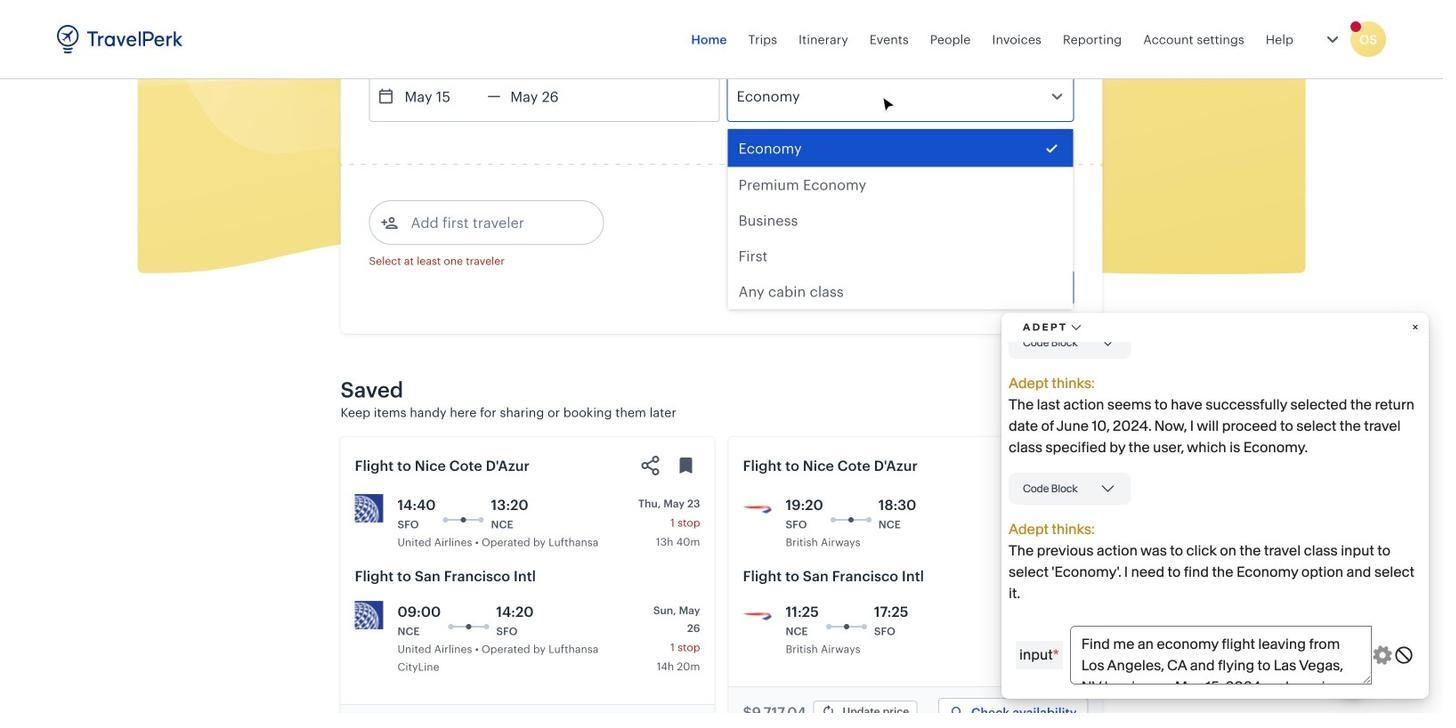 Task type: locate. For each thing, give the bounding box(es) containing it.
To search field
[[771, 23, 1050, 52]]

1 vertical spatial united airlines image
[[355, 601, 383, 630]]

british airways image
[[743, 494, 772, 523]]

Return text field
[[501, 71, 593, 121]]

0 vertical spatial united airlines image
[[355, 494, 383, 523]]

united airlines image
[[355, 494, 383, 523], [355, 601, 383, 630]]



Task type: vqa. For each thing, say whether or not it's contained in the screenshot.
From search field
no



Task type: describe. For each thing, give the bounding box(es) containing it.
Add first traveler search field
[[399, 208, 584, 237]]

2 united airlines image from the top
[[355, 601, 383, 630]]

1 united airlines image from the top
[[355, 494, 383, 523]]

Depart text field
[[395, 71, 488, 121]]

british airways image
[[743, 601, 772, 630]]



